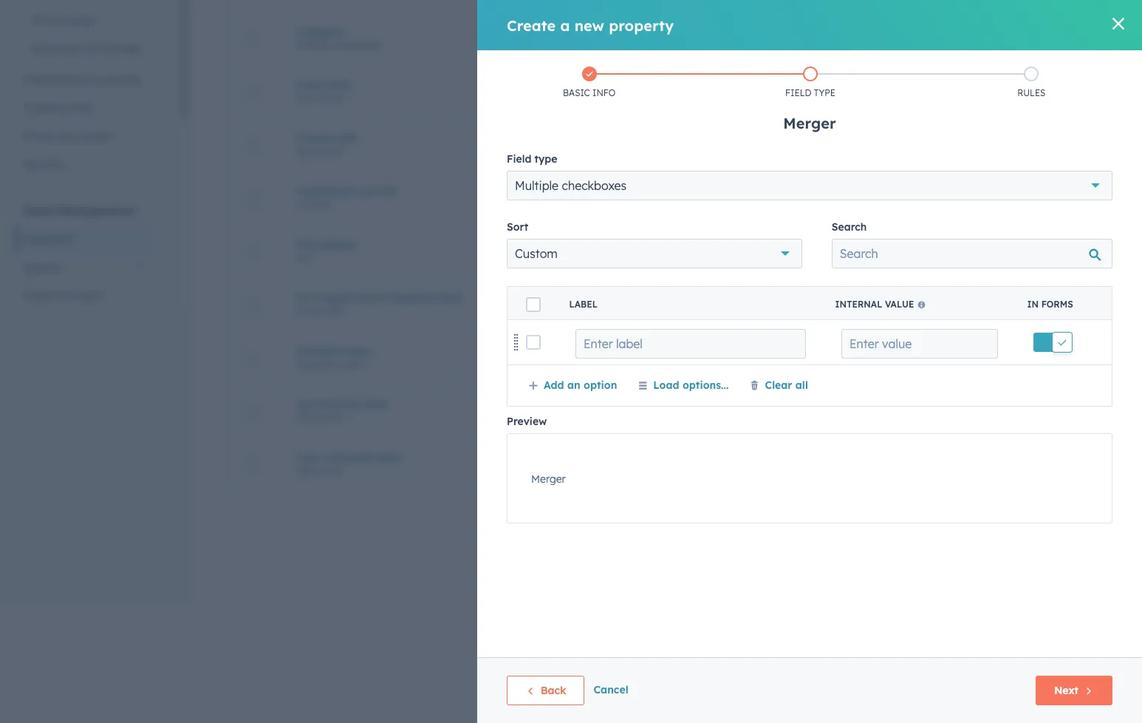 Task type: describe. For each thing, give the bounding box(es) containing it.
private
[[33, 14, 67, 27]]

pagination navigation
[[505, 509, 715, 528]]

agent
[[323, 291, 353, 304]]

1 0 from the top
[[1072, 31, 1078, 45]]

& for consent
[[62, 129, 70, 143]]

import & export link
[[15, 282, 155, 310]]

& for export
[[61, 289, 69, 302]]

category button
[[297, 25, 578, 38]]

email
[[33, 42, 60, 55]]

created by user id number
[[297, 184, 396, 210]]

tracking code link
[[15, 94, 155, 122]]

ticket information for hubspot team
[[613, 351, 702, 364]]

security
[[24, 157, 63, 171]]

last for last contacted date
[[297, 451, 319, 464]]

ticket activity for picker
[[613, 404, 681, 417]]

4 button
[[636, 509, 653, 528]]

private apps
[[33, 14, 95, 27]]

privacy & consent
[[24, 129, 112, 143]]

ticket for select
[[613, 351, 642, 364]]

email service provider
[[33, 42, 142, 55]]

dropdown
[[297, 358, 340, 369]]

first agent email response date button
[[297, 291, 578, 304]]

first agent email response date date picker
[[297, 291, 462, 316]]

10 per page button
[[727, 503, 818, 532]]

prev button
[[505, 509, 561, 528]]

ticket information for created by user id
[[613, 191, 702, 204]]

hubspot for close date
[[834, 85, 877, 98]]

hubspot for first agent email response date
[[834, 298, 877, 311]]

information for file upload
[[645, 244, 702, 258]]

tab panel containing category
[[215, 0, 1108, 544]]

objects
[[24, 261, 61, 274]]

checkboxes
[[332, 39, 381, 50]]

close
[[297, 78, 325, 91]]

private apps link
[[15, 7, 155, 35]]

downloads
[[87, 73, 141, 87]]

file upload file
[[297, 238, 355, 263]]

upload
[[318, 238, 355, 251]]

ticket for date
[[613, 404, 642, 417]]

create
[[297, 131, 331, 145]]

first
[[297, 291, 320, 304]]

next button
[[653, 509, 715, 528]]

last activity date date picker
[[297, 397, 388, 423]]

activity for close date
[[645, 85, 681, 98]]

date inside last activity date date picker
[[364, 397, 388, 411]]

last activity date button
[[297, 397, 578, 411]]

multiple
[[297, 39, 330, 50]]

information for hubspot team
[[645, 351, 702, 364]]

10 per page
[[736, 511, 799, 524]]

4 ticket from the top
[[613, 244, 642, 258]]

2
[[591, 512, 597, 525]]

1 file from the top
[[297, 238, 315, 251]]

hubspot for file upload
[[834, 244, 877, 258]]

picker inside "create date date picker"
[[320, 145, 345, 156]]

activity for first agent email response date
[[645, 298, 681, 311]]

close date button
[[297, 78, 578, 91]]

activity for last activity date
[[645, 404, 681, 417]]

file upload button
[[297, 238, 578, 251]]

3
[[616, 512, 622, 525]]

ticket for picker
[[613, 85, 642, 98]]

created by user id button
[[297, 184, 578, 198]]

1 button
[[561, 509, 577, 528]]

export
[[72, 289, 104, 302]]

hubspot team dropdown select
[[297, 344, 372, 369]]

provider
[[101, 42, 142, 55]]

hubspot inside hubspot team dropdown select
[[297, 344, 342, 357]]

objects button
[[15, 254, 155, 282]]

email service provider link
[[15, 35, 155, 63]]

date inside the last contacted date date picker
[[377, 451, 400, 464]]

create date date picker
[[297, 131, 358, 156]]

consent
[[73, 129, 112, 143]]

date inside close date date picker
[[328, 78, 351, 91]]

code
[[68, 101, 93, 115]]

ticket information for category
[[613, 31, 702, 45]]

properties link
[[15, 225, 155, 254]]

id
[[382, 184, 396, 198]]

ticket information for file upload
[[613, 244, 702, 258]]

email
[[357, 291, 385, 304]]

date inside "create date date picker"
[[334, 131, 358, 145]]

10
[[736, 511, 749, 524]]

picker inside close date date picker
[[320, 92, 345, 103]]



Task type: locate. For each thing, give the bounding box(es) containing it.
information
[[645, 31, 702, 45], [645, 191, 702, 204], [645, 244, 702, 258], [645, 351, 702, 364]]

last for last activity date
[[297, 397, 319, 411]]

1 ticket information from the top
[[613, 31, 702, 45]]

user
[[357, 184, 379, 198]]

last inside the last contacted date date picker
[[297, 451, 319, 464]]

date inside last activity date date picker
[[297, 411, 317, 423]]

0 vertical spatial &
[[62, 129, 70, 143]]

close date date picker
[[297, 78, 351, 103]]

per
[[752, 511, 769, 524]]

picker down agent
[[320, 305, 345, 316]]

2 date from the top
[[297, 145, 317, 156]]

0 vertical spatial last
[[297, 397, 319, 411]]

import & export
[[24, 289, 104, 302]]

4 information from the top
[[645, 351, 702, 364]]

import
[[24, 289, 58, 302]]

2 vertical spatial ticket activity
[[613, 404, 681, 417]]

date inside first agent email response date date picker
[[438, 291, 462, 304]]

hubspot for last activity date
[[834, 404, 877, 417]]

last inside last activity date date picker
[[297, 397, 319, 411]]

hubspot for create date
[[834, 138, 877, 151]]

marketplace
[[24, 73, 84, 87]]

date right 'create'
[[334, 131, 358, 145]]

activity inside last activity date date picker
[[322, 397, 361, 411]]

date right 'response' at the top of the page
[[438, 291, 462, 304]]

picker inside last activity date date picker
[[320, 411, 345, 423]]

6 ticket from the top
[[613, 351, 642, 364]]

last down dropdown
[[297, 397, 319, 411]]

hubspot for hubspot team
[[834, 351, 877, 364]]

0 vertical spatial file
[[297, 238, 315, 251]]

&
[[62, 129, 70, 143], [61, 289, 69, 302]]

marketplace downloads
[[24, 73, 141, 87]]

category
[[297, 25, 345, 38]]

activity
[[645, 85, 681, 98], [645, 298, 681, 311], [322, 397, 361, 411], [645, 404, 681, 417]]

prev
[[533, 512, 556, 525]]

2 ticket information from the top
[[613, 191, 702, 204]]

ticket for id
[[613, 191, 642, 204]]

last contacted date button
[[297, 451, 578, 464]]

& inside data management element
[[61, 289, 69, 302]]

information for category
[[645, 31, 702, 45]]

3 ticket from the top
[[613, 191, 642, 204]]

apps
[[70, 14, 95, 27]]

page
[[772, 511, 799, 524]]

0
[[1072, 31, 1078, 45], [1072, 191, 1078, 204], [1072, 298, 1078, 311], [1072, 351, 1078, 364], [1072, 404, 1078, 417]]

& right the privacy
[[62, 129, 70, 143]]

date
[[328, 78, 351, 91], [334, 131, 358, 145], [438, 291, 462, 304], [364, 397, 388, 411], [377, 451, 400, 464]]

privacy & consent link
[[15, 122, 155, 150]]

last left contacted
[[297, 451, 319, 464]]

2 0 from the top
[[1072, 191, 1078, 204]]

hubspot for category
[[834, 31, 877, 45]]

2 last from the top
[[297, 451, 319, 464]]

date down close
[[297, 92, 317, 103]]

privacy
[[24, 129, 59, 143]]

2 picker from the top
[[320, 145, 345, 156]]

4 date from the top
[[297, 411, 317, 423]]

1 vertical spatial file
[[297, 252, 311, 263]]

tracking code
[[24, 101, 93, 115]]

date inside the last contacted date date picker
[[297, 465, 317, 476]]

picker down 'create'
[[320, 145, 345, 156]]

1 last from the top
[[297, 397, 319, 411]]

5 ticket from the top
[[613, 298, 642, 311]]

1 vertical spatial last
[[297, 451, 319, 464]]

0 for number
[[1072, 191, 1078, 204]]

properties
[[24, 233, 74, 246]]

data
[[24, 203, 53, 218]]

date right close
[[328, 78, 351, 91]]

by
[[341, 184, 354, 198]]

number
[[297, 199, 331, 210]]

& left export
[[61, 289, 69, 302]]

marketplace downloads link
[[15, 66, 155, 94]]

last contacted date date picker
[[297, 451, 400, 476]]

last
[[297, 397, 319, 411], [297, 451, 319, 464]]

0 vertical spatial ticket activity
[[613, 85, 681, 98]]

date down select
[[364, 397, 388, 411]]

date down dropdown
[[297, 411, 317, 423]]

ticket for response
[[613, 298, 642, 311]]

date inside "create date date picker"
[[297, 145, 317, 156]]

3 picker from the top
[[320, 305, 345, 316]]

0 for picker
[[1072, 404, 1078, 417]]

4 ticket information from the top
[[613, 351, 702, 364]]

1
[[567, 512, 572, 525]]

3 date from the top
[[297, 305, 317, 316]]

1 date from the top
[[297, 92, 317, 103]]

date
[[297, 92, 317, 103], [297, 145, 317, 156], [297, 305, 317, 316], [297, 411, 317, 423], [297, 465, 317, 476]]

3 0 from the top
[[1072, 298, 1078, 311]]

1 picker from the top
[[320, 92, 345, 103]]

1 ticket from the top
[[613, 31, 642, 45]]

date down first
[[297, 305, 317, 316]]

3 ticket activity from the top
[[613, 404, 681, 417]]

3 button
[[611, 509, 627, 528]]

file left 'upload'
[[297, 238, 315, 251]]

create date button
[[297, 131, 578, 145]]

3 information from the top
[[645, 244, 702, 258]]

file up first
[[297, 252, 311, 263]]

picker inside the last contacted date date picker
[[320, 465, 345, 476]]

file
[[297, 238, 315, 251], [297, 252, 311, 263]]

team
[[345, 344, 372, 357]]

picker inside first agent email response date date picker
[[320, 305, 345, 316]]

select
[[343, 358, 367, 369]]

data management element
[[15, 203, 155, 338]]

picker down contacted
[[320, 465, 345, 476]]

4 picker from the top
[[320, 411, 345, 423]]

1 information from the top
[[645, 31, 702, 45]]

hubspot
[[834, 31, 877, 45], [834, 85, 877, 98], [834, 138, 877, 151], [834, 191, 877, 204], [834, 244, 877, 258], [834, 298, 877, 311], [297, 344, 342, 357], [834, 351, 877, 364], [834, 404, 877, 417]]

date inside first agent email response date date picker
[[297, 305, 317, 316]]

1 vertical spatial ticket activity
[[613, 298, 681, 311]]

1 vertical spatial &
[[61, 289, 69, 302]]

2 ticket activity from the top
[[613, 298, 681, 311]]

date down last activity date date picker
[[297, 465, 317, 476]]

ticket activity for date
[[613, 298, 681, 311]]

3 ticket information from the top
[[613, 244, 702, 258]]

next
[[658, 512, 683, 525]]

category multiple checkboxes
[[297, 25, 381, 50]]

5 0 from the top
[[1072, 404, 1078, 417]]

service
[[62, 42, 98, 55]]

1 ticket activity from the top
[[613, 85, 681, 98]]

2 ticket from the top
[[613, 85, 642, 98]]

ticket information
[[613, 31, 702, 45], [613, 191, 702, 204], [613, 244, 702, 258], [613, 351, 702, 364]]

security link
[[15, 150, 155, 178]]

2 button
[[586, 509, 602, 528]]

created
[[297, 184, 338, 198]]

4 0 from the top
[[1072, 351, 1078, 364]]

4
[[641, 512, 648, 525]]

response
[[389, 291, 435, 304]]

tracking
[[24, 101, 65, 115]]

picker
[[320, 92, 345, 103], [320, 145, 345, 156], [320, 305, 345, 316], [320, 411, 345, 423], [320, 465, 345, 476]]

0 for date
[[1072, 298, 1078, 311]]

data management
[[24, 203, 134, 218]]

management
[[56, 203, 134, 218]]

ticket activity
[[613, 85, 681, 98], [613, 298, 681, 311], [613, 404, 681, 417]]

tab panel
[[215, 0, 1108, 544]]

ticket
[[613, 31, 642, 45], [613, 85, 642, 98], [613, 191, 642, 204], [613, 244, 642, 258], [613, 298, 642, 311], [613, 351, 642, 364], [613, 404, 642, 417]]

hubspot for created by user id
[[834, 191, 877, 204]]

information for created by user id
[[645, 191, 702, 204]]

5 date from the top
[[297, 465, 317, 476]]

2 file from the top
[[297, 252, 311, 263]]

7 ticket from the top
[[613, 404, 642, 417]]

picker down close
[[320, 92, 345, 103]]

contacted
[[322, 451, 374, 464]]

date right contacted
[[377, 451, 400, 464]]

date down 'create'
[[297, 145, 317, 156]]

hubspot team button
[[297, 344, 578, 357]]

picker up contacted
[[320, 411, 345, 423]]

2 information from the top
[[645, 191, 702, 204]]

5 picker from the top
[[320, 465, 345, 476]]

date inside close date date picker
[[297, 92, 317, 103]]



Task type: vqa. For each thing, say whether or not it's contained in the screenshot.


